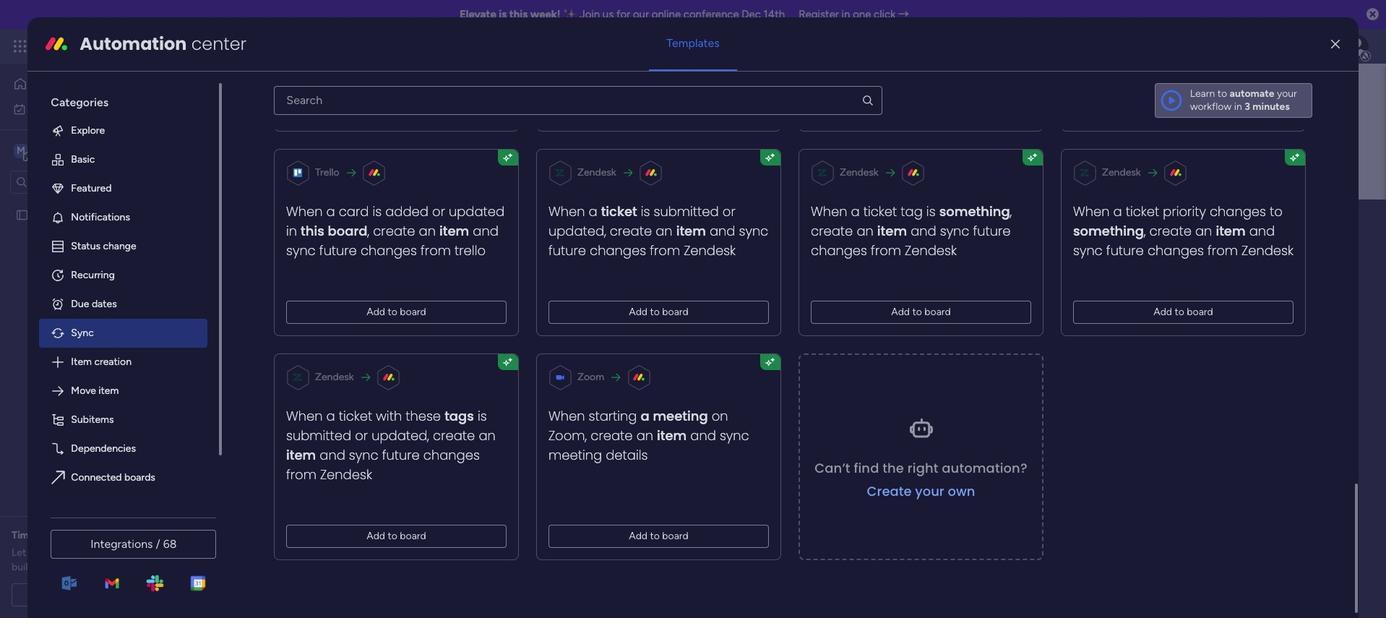 Task type: vqa. For each thing, say whether or not it's contained in the screenshot.


Task type: describe. For each thing, give the bounding box(es) containing it.
2 horizontal spatial meeting
[[654, 407, 709, 425]]

see plans button
[[233, 35, 303, 57]]

monday
[[64, 38, 114, 54]]

boards for recent boards
[[312, 291, 348, 305]]

or inside when a card is added or updated in
[[433, 202, 446, 220]]

dependencies
[[71, 442, 136, 455]]

tags
[[445, 407, 475, 425]]

in inside your workflow in
[[1235, 100, 1243, 113]]

us
[[603, 8, 614, 21]]

home button
[[9, 72, 155, 95]]

work for monday
[[117, 38, 143, 54]]

tag
[[902, 202, 924, 220]]

add to board for this board , create an item
[[367, 306, 427, 318]]

visited
[[400, 326, 430, 338]]

meeting for schedule a meeting
[[100, 589, 137, 601]]

let
[[12, 547, 26, 559]]

work for my
[[48, 102, 70, 115]]

create inside ', create an'
[[812, 222, 854, 240]]

1 vertical spatial review
[[82, 547, 112, 559]]

sync for when a ticket tag is something
[[941, 222, 970, 240]]

when for when a ticket priority changes to something , create an item
[[1074, 202, 1111, 220]]

card
[[339, 202, 369, 220]]

add workspace description
[[359, 240, 483, 252]]

an inside the when a ticket priority changes to something , create an item
[[1196, 222, 1213, 240]]

when for when a ticket tag is something
[[812, 202, 848, 220]]

an inside ', create an'
[[857, 222, 874, 240]]

submitted for is submitted or updated, create an
[[654, 202, 720, 220]]

sync option
[[39, 319, 208, 348]]

add to board for when a ticket tag is something
[[892, 306, 952, 318]]

select product image
[[13, 39, 27, 54]]

from for this board , create an item
[[421, 241, 452, 259]]

and for when starting a meeting
[[691, 427, 717, 445]]

week!
[[531, 8, 561, 21]]

public board image inside "test" list box
[[15, 208, 29, 222]]

see plans
[[253, 40, 297, 52]]

from for when a ticket with these tags
[[287, 466, 317, 484]]

1 vertical spatial test
[[297, 360, 316, 372]]

sync for when starting a meeting
[[720, 427, 750, 445]]

add to board for when a ticket priority changes to something , create an item
[[1155, 306, 1214, 318]]

main inside workspace selection element
[[33, 144, 59, 157]]

integrations / 68 button
[[51, 530, 216, 559]]

and for when a ticket with these tags
[[320, 446, 346, 464]]

and for when a ticket tag is something
[[912, 222, 937, 240]]

right
[[908, 459, 939, 477]]

so
[[34, 561, 45, 573]]

experts
[[46, 547, 80, 559]]

boards
[[273, 326, 304, 338]]

item inside move item option
[[99, 385, 119, 397]]

can't
[[815, 459, 851, 477]]

create inside is submitted or updated, create an
[[610, 222, 653, 240]]

when starting a meeting
[[549, 407, 709, 425]]

item creation
[[71, 356, 132, 368]]

or for is submitted or updated, create an item
[[355, 427, 368, 445]]

you've
[[140, 547, 169, 559]]

zoom,
[[549, 427, 588, 445]]

categories
[[51, 95, 109, 109]]

workspace selection element
[[14, 142, 121, 161]]

register in one click → link
[[799, 8, 910, 21]]

management
[[146, 38, 225, 54]]

boards and dashboards you visited recently in this workspace
[[273, 326, 550, 338]]

explore
[[71, 124, 105, 137]]

workspace image
[[14, 143, 28, 159]]

add to board for when a ticket
[[630, 306, 689, 318]]

in right recently
[[472, 326, 480, 338]]

dashboards
[[326, 326, 378, 338]]

a for when a ticket with these tags
[[327, 407, 336, 425]]

automate
[[1230, 87, 1275, 100]]

recent
[[273, 291, 310, 305]]

my work button
[[9, 97, 155, 120]]

ticket for when a
[[602, 202, 638, 220]]

0 vertical spatial review
[[99, 529, 131, 542]]

description
[[432, 240, 483, 252]]

is right elevate
[[499, 8, 507, 21]]

create inside on zoom, create an
[[591, 427, 633, 445]]

find
[[855, 459, 880, 477]]

connected
[[71, 471, 122, 484]]

recurring option
[[39, 261, 208, 290]]

featured
[[71, 182, 112, 194]]

priority
[[1164, 202, 1207, 220]]

when for when a ticket
[[549, 202, 586, 220]]

1 horizontal spatial our
[[633, 8, 649, 21]]

the
[[883, 459, 905, 477]]

is inside when a card is added or updated in
[[373, 202, 382, 220]]

integrations
[[91, 537, 153, 551]]

integrations / 68
[[91, 537, 177, 551]]

changes for when a ticket tag is
[[812, 241, 868, 259]]

changes for when a card is added or updated in
[[361, 241, 418, 259]]

1 horizontal spatial this
[[482, 326, 499, 338]]

to inside the when a ticket priority changes to something , create an item
[[1271, 202, 1284, 220]]

changes for when a ticket with these
[[424, 446, 480, 464]]

click
[[874, 8, 896, 21]]

recent boards
[[273, 291, 348, 305]]

, inside the when a ticket priority changes to something , create an item
[[1145, 222, 1147, 240]]

changes inside the when a ticket priority changes to something , create an item
[[1211, 202, 1267, 220]]

move item option
[[39, 377, 208, 406]]

conference
[[684, 8, 739, 21]]

2 horizontal spatial this
[[510, 8, 528, 21]]

is submitted or updated, create an
[[549, 202, 736, 240]]

basic option
[[39, 145, 208, 174]]

automation?
[[943, 459, 1028, 477]]

in left one
[[842, 8, 851, 21]]

create your own link
[[868, 482, 976, 500]]

can't find the right automation? create your own
[[815, 459, 1028, 500]]

added
[[386, 202, 429, 220]]

workflow
[[1191, 100, 1232, 113]]

future for when a ticket with these tags
[[383, 446, 420, 464]]

and sync future changes from trello
[[287, 222, 499, 259]]

register in one click →
[[799, 8, 910, 21]]

is inside is submitted or updated, create an item
[[478, 407, 487, 425]]

future for this board , create an item
[[320, 241, 357, 259]]

from for when a ticket tag is something
[[872, 241, 902, 259]]

schedule
[[47, 589, 90, 601]]

minutes
[[1253, 100, 1291, 113]]

is submitted or updated, create an item
[[287, 407, 496, 464]]

when for when a card is added or updated in
[[287, 202, 323, 220]]

and for this board , create an item
[[473, 222, 499, 240]]

when a ticket
[[549, 202, 638, 220]]

subitems
[[71, 414, 114, 426]]

subitems option
[[39, 406, 208, 434]]

learn
[[1191, 87, 1216, 100]]

sync for when a ticket
[[740, 222, 769, 240]]

trello
[[316, 166, 340, 178]]

my work
[[32, 102, 70, 115]]

a for when a ticket
[[589, 202, 598, 220]]

14th
[[764, 8, 785, 21]]

when a card is added or updated in
[[287, 202, 505, 240]]

elevate is this week! ✨ join us for our online conference dec 14th
[[460, 8, 785, 21]]

m
[[17, 144, 25, 157]]

due
[[71, 298, 89, 310]]

add to board button for when a ticket tag is something
[[812, 301, 1032, 324]]

test inside list box
[[34, 209, 53, 221]]

add to board button for this board , create an item
[[287, 301, 507, 324]]

when for when starting a meeting
[[549, 407, 586, 425]]

/
[[156, 537, 160, 551]]

connected boards
[[71, 471, 155, 484]]

connected boards option
[[39, 463, 208, 492]]



Task type: locate. For each thing, give the bounding box(es) containing it.
search image
[[862, 94, 875, 107]]

0 vertical spatial public board image
[[15, 208, 29, 222]]

free
[[64, 561, 84, 573]]

sync
[[71, 327, 94, 339]]

recurring
[[71, 269, 115, 281]]

and sync future changes from zendesk
[[549, 222, 769, 259], [812, 222, 1012, 259], [1074, 222, 1295, 259], [287, 446, 480, 484]]

meeting inside button
[[100, 589, 137, 601]]

0 vertical spatial for
[[617, 8, 631, 21]]

changes right priority
[[1211, 202, 1267, 220]]

register
[[799, 8, 840, 21]]

is inside is submitted or updated, create an
[[642, 202, 651, 220]]

0 vertical spatial updated,
[[549, 222, 607, 240]]

is right tag at the right top of page
[[927, 202, 936, 220]]

0 vertical spatial meeting
[[654, 407, 709, 425]]

0 horizontal spatial for
[[37, 529, 51, 542]]

1 horizontal spatial something
[[1074, 222, 1145, 240]]

main workspace up description
[[361, 205, 546, 237]]

a for when a ticket priority changes to something , create an item
[[1114, 202, 1123, 220]]

public board image inside test link
[[273, 358, 289, 374]]

boards for connected boards
[[124, 471, 155, 484]]

what
[[115, 547, 137, 559]]

work
[[117, 38, 143, 54], [48, 102, 70, 115]]

0 horizontal spatial your
[[916, 482, 945, 500]]

, create an
[[812, 202, 1013, 240]]

for right us
[[617, 8, 631, 21]]

option down featured
[[0, 202, 184, 205]]

a inside button
[[92, 589, 97, 601]]

home
[[33, 77, 61, 90]]

0 horizontal spatial meeting
[[100, 589, 137, 601]]

and sync future changes from zendesk for when a ticket priority changes to
[[1074, 222, 1295, 259]]

categories list box
[[39, 83, 222, 521]]

updated, down when a ticket
[[549, 222, 607, 240]]

a for when a card is added or updated in
[[327, 202, 336, 220]]

1 vertical spatial meeting
[[549, 446, 603, 464]]

future inside and sync future changes from trello
[[320, 241, 357, 259]]

Main workspace field
[[357, 205, 1328, 237]]

meeting for and sync meeting details
[[549, 446, 603, 464]]

when
[[287, 202, 323, 220], [549, 202, 586, 220], [812, 202, 848, 220], [1074, 202, 1111, 220], [287, 407, 323, 425], [549, 407, 586, 425]]

0 horizontal spatial main workspace
[[33, 144, 119, 157]]

meeting down charge
[[100, 589, 137, 601]]

public board image down the boards
[[273, 358, 289, 374]]

when a ticket priority changes to something , create an item
[[1074, 202, 1284, 240]]

work inside button
[[48, 102, 70, 115]]

monday work management
[[64, 38, 225, 54]]

future for when a ticket priority changes to something , create an item
[[1107, 241, 1145, 259]]

1 horizontal spatial public board image
[[273, 358, 289, 374]]

when a ticket with these tags
[[287, 407, 475, 425]]

0 horizontal spatial test
[[34, 209, 53, 221]]

main workspace
[[33, 144, 119, 157], [361, 205, 546, 237]]

1 horizontal spatial main workspace
[[361, 205, 546, 237]]

1 horizontal spatial test
[[297, 360, 316, 372]]

updated, inside is submitted or updated, create an
[[549, 222, 607, 240]]

categories heading
[[39, 83, 208, 116]]

explore option
[[39, 116, 208, 145]]

zoom
[[578, 371, 605, 383]]

1 vertical spatial your
[[916, 482, 945, 500]]

submitted for is submitted or updated, create an item
[[287, 427, 352, 445]]

an inside time for an expert review let our experts review what you've built so far. free of charge
[[53, 529, 64, 542]]

your inside your workflow in
[[1278, 87, 1298, 100]]

68
[[163, 537, 177, 551]]

recently
[[432, 326, 469, 338]]

create inside is submitted or updated, create an item
[[433, 427, 476, 445]]

item inside the when a ticket priority changes to something , create an item
[[1217, 222, 1247, 240]]

brad klo image
[[1346, 35, 1370, 58]]

and sync meeting details
[[549, 427, 750, 464]]

a for when a ticket tag is something
[[852, 202, 861, 220]]

changes for when a ticket priority changes to
[[1149, 241, 1205, 259]]

and inside and sync future changes from trello
[[473, 222, 499, 240]]

1 vertical spatial our
[[29, 547, 44, 559]]

1 horizontal spatial work
[[117, 38, 143, 54]]

or inside is submitted or updated, create an
[[723, 202, 736, 220]]

change
[[103, 240, 136, 252]]

ticket inside the when a ticket priority changes to something , create an item
[[1127, 202, 1160, 220]]

sync for when a ticket with these tags
[[349, 446, 379, 464]]

schedule a meeting button
[[12, 584, 173, 607]]

add
[[359, 240, 378, 252], [367, 306, 386, 318], [630, 306, 648, 318], [892, 306, 911, 318], [1155, 306, 1173, 318], [367, 530, 386, 542], [630, 530, 648, 542]]

schedule a meeting
[[47, 589, 137, 601]]

submitted inside is submitted or updated, create an
[[654, 202, 720, 220]]

0 horizontal spatial submitted
[[287, 427, 352, 445]]

our left online
[[633, 8, 649, 21]]

status change option
[[39, 232, 208, 261]]

Search for a column type search field
[[274, 86, 883, 115]]

this
[[510, 8, 528, 21], [301, 222, 325, 240], [482, 326, 499, 338]]

0 horizontal spatial our
[[29, 547, 44, 559]]

this down trello in the left of the page
[[301, 222, 325, 240]]

plans
[[273, 40, 297, 52]]

1 vertical spatial boards
[[124, 471, 155, 484]]

changes down is submitted or updated, create an
[[590, 241, 647, 259]]

when for when a ticket with these tags
[[287, 407, 323, 425]]

when inside when a card is added or updated in
[[287, 202, 323, 220]]

→
[[899, 8, 910, 21]]

0 horizontal spatial boards
[[124, 471, 155, 484]]

this right recently
[[482, 326, 499, 338]]

from for when a ticket
[[650, 241, 681, 259]]

1 vertical spatial work
[[48, 102, 70, 115]]

0 vertical spatial main workspace
[[33, 144, 119, 157]]

in
[[842, 8, 851, 21], [1235, 100, 1243, 113], [287, 222, 297, 240], [472, 326, 480, 338]]

dec
[[742, 8, 761, 21]]

learn to automate
[[1191, 87, 1275, 100]]

changes down the when a ticket priority changes to something , create an item
[[1149, 241, 1205, 259]]

main workspace inside workspace selection element
[[33, 144, 119, 157]]

details
[[606, 446, 648, 464]]

and sync future changes from zendesk for when a ticket tag is
[[812, 222, 1012, 259]]

1 horizontal spatial meeting
[[549, 446, 603, 464]]

updated, inside is submitted or updated, create an item
[[372, 427, 430, 445]]

2 vertical spatial this
[[482, 326, 499, 338]]

own
[[949, 482, 976, 500]]

to
[[1218, 87, 1228, 100], [1271, 202, 1284, 220], [388, 306, 398, 318], [651, 306, 660, 318], [913, 306, 923, 318], [1176, 306, 1185, 318], [388, 530, 398, 542], [651, 530, 660, 542]]

an inside is submitted or updated, create an item
[[479, 427, 496, 445]]

0 horizontal spatial main
[[33, 144, 59, 157]]

for inside time for an expert review let our experts review what you've built so far. free of charge
[[37, 529, 51, 542]]

item
[[71, 356, 92, 368]]

move
[[71, 385, 96, 397]]

far.
[[47, 561, 62, 573]]

charge
[[98, 561, 130, 573]]

your workflow in
[[1191, 87, 1298, 113]]

ticket for when a ticket tag is
[[864, 202, 898, 220]]

sync
[[740, 222, 769, 240], [941, 222, 970, 240], [287, 241, 316, 259], [1074, 241, 1104, 259], [720, 427, 750, 445], [349, 446, 379, 464]]

ticket for when a ticket with these
[[339, 407, 373, 425]]

is right tags
[[478, 407, 487, 425]]

starting
[[589, 407, 638, 425]]

0 horizontal spatial work
[[48, 102, 70, 115]]

option down connected boards
[[39, 492, 208, 521]]

0 horizontal spatial public board image
[[15, 208, 29, 222]]

0 vertical spatial this
[[510, 8, 528, 21]]

public board image
[[15, 208, 29, 222], [273, 358, 289, 374]]

0 vertical spatial work
[[117, 38, 143, 54]]

item
[[440, 222, 470, 240], [677, 222, 707, 240], [878, 222, 908, 240], [1217, 222, 1247, 240], [99, 385, 119, 397], [658, 427, 687, 445], [287, 446, 316, 464]]

sync inside and sync meeting details
[[720, 427, 750, 445]]

add to board button
[[287, 301, 507, 324], [549, 301, 770, 324], [812, 301, 1032, 324], [1074, 301, 1295, 324], [287, 525, 507, 548], [549, 525, 770, 548]]

1 vertical spatial main
[[361, 205, 417, 237]]

1 horizontal spatial main
[[361, 205, 417, 237]]

1 horizontal spatial for
[[617, 8, 631, 21]]

test list box
[[0, 200, 184, 422]]

3
[[1245, 100, 1251, 113]]

workspace
[[61, 144, 119, 157], [422, 205, 546, 237], [381, 240, 429, 252], [501, 326, 550, 338]]

1 horizontal spatial your
[[1278, 87, 1298, 100]]

automation
[[80, 32, 187, 56]]

boards right recent
[[312, 291, 348, 305]]

future
[[974, 222, 1012, 240], [320, 241, 357, 259], [549, 241, 587, 259], [1107, 241, 1145, 259], [383, 446, 420, 464]]

you
[[381, 326, 397, 338]]

join
[[580, 8, 600, 21]]

an inside on zoom, create an
[[637, 427, 654, 445]]

option
[[0, 202, 184, 205], [39, 492, 208, 521]]

something inside the when a ticket priority changes to something , create an item
[[1074, 222, 1145, 240]]

is right when a ticket
[[642, 202, 651, 220]]

from inside and sync future changes from trello
[[421, 241, 452, 259]]

automation center
[[80, 32, 247, 56]]

submitted inside is submitted or updated, create an item
[[287, 427, 352, 445]]

online
[[652, 8, 681, 21]]

2 vertical spatial meeting
[[100, 589, 137, 601]]

0 vertical spatial your
[[1278, 87, 1298, 100]]

1 vertical spatial updated,
[[372, 427, 430, 445]]

ticket for when a ticket priority changes to
[[1127, 202, 1160, 220]]

or
[[433, 202, 446, 220], [723, 202, 736, 220], [355, 427, 368, 445]]

updated, for is submitted or updated, create an item
[[372, 427, 430, 445]]

, inside ', create an'
[[1011, 202, 1013, 220]]

in inside when a card is added or updated in
[[287, 222, 297, 240]]

2 horizontal spatial ,
[[1145, 222, 1147, 240]]

public board image down workspace image
[[15, 208, 29, 222]]

meeting
[[654, 407, 709, 425], [549, 446, 603, 464], [100, 589, 137, 601]]

0 vertical spatial our
[[633, 8, 649, 21]]

your down right
[[916, 482, 945, 500]]

1 horizontal spatial submitted
[[654, 202, 720, 220]]

add to board button for when a ticket priority changes to something , create an item
[[1074, 301, 1295, 324]]

when inside the when a ticket priority changes to something , create an item
[[1074, 202, 1111, 220]]

work right monday
[[117, 38, 143, 54]]

test down the boards
[[297, 360, 316, 372]]

0 vertical spatial test
[[34, 209, 53, 221]]

sync for this board , create an item
[[287, 241, 316, 259]]

boards down dependencies option
[[124, 471, 155, 484]]

0 horizontal spatial this
[[301, 222, 325, 240]]

and for when a ticket priority changes to something , create an item
[[1250, 222, 1276, 240]]

✨
[[563, 8, 577, 21]]

and sync future changes from zendesk down when a ticket
[[549, 222, 769, 259]]

on zoom, create an
[[549, 407, 729, 445]]

and sync future changes from zendesk down when a ticket with these tags
[[287, 446, 480, 484]]

permissions
[[431, 291, 492, 305]]

members
[[365, 291, 414, 305]]

1 horizontal spatial or
[[433, 202, 446, 220]]

my
[[32, 102, 46, 115]]

in up recent
[[287, 222, 297, 240]]

for
[[617, 8, 631, 21], [37, 529, 51, 542]]

1 horizontal spatial updated,
[[549, 222, 607, 240]]

and inside and sync meeting details
[[691, 427, 717, 445]]

0 horizontal spatial ,
[[368, 222, 370, 240]]

basic
[[71, 153, 95, 165]]

is up this board , create an item at left top
[[373, 202, 382, 220]]

future for when a ticket
[[549, 241, 587, 259]]

and sync future changes from zendesk down priority
[[1074, 222, 1295, 259]]

work right "my"
[[48, 102, 70, 115]]

creation
[[94, 356, 132, 368]]

review up what
[[99, 529, 131, 542]]

0 vertical spatial boards
[[312, 291, 348, 305]]

add to board button for when a ticket
[[549, 301, 770, 324]]

this left week!
[[510, 8, 528, 21]]

0 vertical spatial main
[[33, 144, 59, 157]]

sync inside and sync future changes from trello
[[287, 241, 316, 259]]

1 vertical spatial this
[[301, 222, 325, 240]]

one
[[853, 8, 872, 21]]

from for when a ticket priority changes to something , create an item
[[1209, 241, 1239, 259]]

when a ticket tag is something
[[812, 202, 1011, 220]]

and sync future changes from zendesk for when a ticket with these
[[287, 446, 480, 484]]

your inside can't find the right automation? create your own
[[916, 482, 945, 500]]

updated
[[449, 202, 505, 220]]

test
[[34, 209, 53, 221], [297, 360, 316, 372]]

status
[[71, 240, 100, 252]]

a inside the when a ticket priority changes to something , create an item
[[1114, 202, 1123, 220]]

test down search in workspace field
[[34, 209, 53, 221]]

0 horizontal spatial or
[[355, 427, 368, 445]]

Search in workspace field
[[30, 174, 121, 190]]

elevate
[[460, 8, 497, 21]]

1 vertical spatial for
[[37, 529, 51, 542]]

updated, for is submitted or updated, create an
[[549, 222, 607, 240]]

automation  center image
[[45, 32, 68, 56]]

None search field
[[274, 86, 883, 115]]

changes down this board , create an item at left top
[[361, 241, 418, 259]]

meeting down zoom, on the left bottom
[[549, 446, 603, 464]]

featured option
[[39, 174, 208, 203]]

changes inside and sync future changes from trello
[[361, 241, 418, 259]]

2 horizontal spatial or
[[723, 202, 736, 220]]

on
[[712, 407, 729, 425]]

time
[[12, 529, 35, 542]]

expert
[[67, 529, 97, 542]]

meeting left on
[[654, 407, 709, 425]]

create inside the when a ticket priority changes to something , create an item
[[1150, 222, 1193, 240]]

time for an expert review let our experts review what you've built so far. free of charge
[[12, 529, 169, 573]]

updated, down with
[[372, 427, 430, 445]]

move item
[[71, 385, 119, 397]]

1 vertical spatial public board image
[[273, 358, 289, 374]]

sync for when a ticket priority changes to something , create an item
[[1074, 241, 1104, 259]]

our inside time for an expert review let our experts review what you've built so far. free of charge
[[29, 547, 44, 559]]

review up of
[[82, 547, 112, 559]]

due dates option
[[39, 290, 208, 319]]

our up so
[[29, 547, 44, 559]]

create
[[374, 222, 416, 240], [610, 222, 653, 240], [812, 222, 854, 240], [1150, 222, 1193, 240], [433, 427, 476, 445], [591, 427, 633, 445]]

center
[[191, 32, 247, 56]]

1 horizontal spatial ,
[[1011, 202, 1013, 220]]

a inside when a card is added or updated in
[[327, 202, 336, 220]]

notifications option
[[39, 203, 208, 232]]

your
[[1278, 87, 1298, 100], [916, 482, 945, 500]]

changes for when a
[[590, 241, 647, 259]]

0 horizontal spatial updated,
[[372, 427, 430, 445]]

boards inside connected boards option
[[124, 471, 155, 484]]

3 minutes
[[1245, 100, 1291, 113]]

1 vertical spatial main workspace
[[361, 205, 546, 237]]

1 vertical spatial submitted
[[287, 427, 352, 445]]

in left the 3
[[1235, 100, 1243, 113]]

from
[[421, 241, 452, 259], [650, 241, 681, 259], [872, 241, 902, 259], [1209, 241, 1239, 259], [287, 466, 317, 484]]

and sync future changes from zendesk for when a
[[549, 222, 769, 259]]

0 vertical spatial option
[[0, 202, 184, 205]]

0 vertical spatial something
[[940, 202, 1011, 220]]

trello
[[455, 241, 486, 259]]

with
[[377, 407, 402, 425]]

or for is submitted or updated, create an
[[723, 202, 736, 220]]

your up minutes
[[1278, 87, 1298, 100]]

a for schedule a meeting
[[92, 589, 97, 601]]

item creation option
[[39, 348, 208, 377]]

boards
[[312, 291, 348, 305], [124, 471, 155, 484]]

changes down main workspace field
[[812, 241, 868, 259]]

dependencies option
[[39, 434, 208, 463]]

future for when a ticket tag is something
[[974, 222, 1012, 240]]

0 vertical spatial submitted
[[654, 202, 720, 220]]

for right "time"
[[37, 529, 51, 542]]

1 vertical spatial option
[[39, 492, 208, 521]]

main workspace down explore
[[33, 144, 119, 157]]

item inside is submitted or updated, create an item
[[287, 446, 316, 464]]

and for when a ticket
[[710, 222, 736, 240]]

an inside is submitted or updated, create an
[[656, 222, 673, 240]]

due dates
[[71, 298, 117, 310]]

0 horizontal spatial something
[[940, 202, 1011, 220]]

changes down tags
[[424, 446, 480, 464]]

1 horizontal spatial boards
[[312, 291, 348, 305]]

meeting inside and sync meeting details
[[549, 446, 603, 464]]

or inside is submitted or updated, create an item
[[355, 427, 368, 445]]

and sync future changes from zendesk down when a ticket tag is something
[[812, 222, 1012, 259]]

1 vertical spatial something
[[1074, 222, 1145, 240]]



